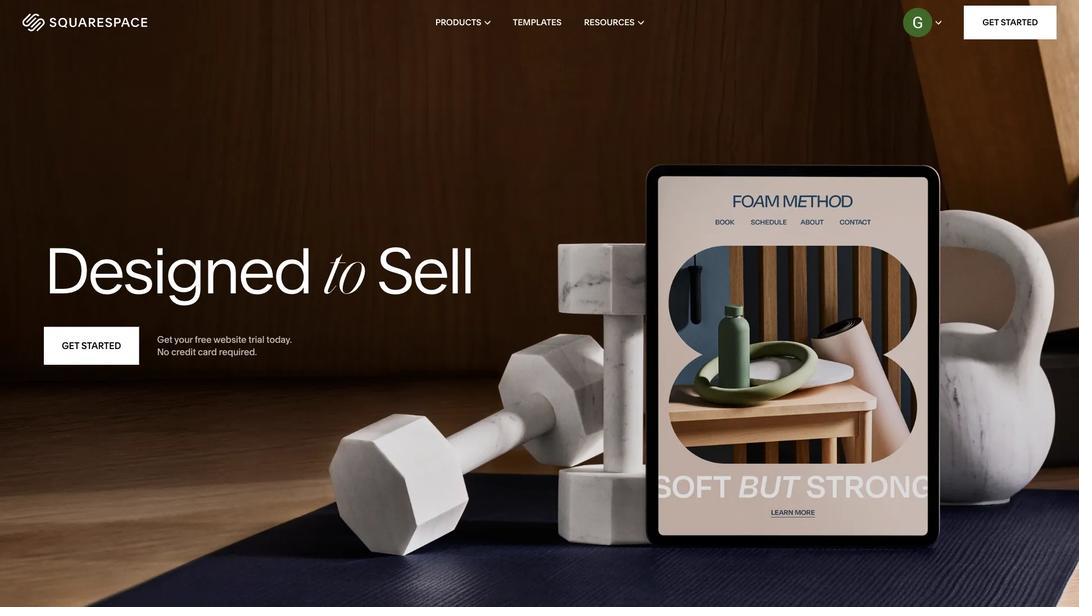 Task type: vqa. For each thing, say whether or not it's contained in the screenshot.
bottom Get Started
yes



Task type: locate. For each thing, give the bounding box(es) containing it.
get
[[983, 17, 999, 28], [157, 334, 172, 345], [62, 340, 79, 351]]

0 vertical spatial get started
[[983, 17, 1039, 28]]

trial
[[249, 334, 265, 345]]

squarespace logo link
[[22, 13, 229, 31]]

to
[[324, 246, 364, 309]]

1 vertical spatial started
[[81, 340, 121, 351]]

1 vertical spatial get started link
[[44, 327, 139, 365]]

2 horizontal spatial get
[[983, 17, 999, 28]]

get for the right get started link
[[983, 17, 999, 28]]

1 vertical spatial get started
[[62, 340, 121, 351]]

get started link
[[964, 6, 1057, 39], [44, 327, 139, 365]]

0 horizontal spatial started
[[81, 340, 121, 351]]

get started
[[983, 17, 1039, 28], [62, 340, 121, 351]]

no
[[157, 347, 169, 358]]

templates link
[[513, 0, 562, 45]]

0 horizontal spatial get started
[[62, 340, 121, 351]]

started
[[1001, 17, 1039, 28], [81, 340, 121, 351]]

designed
[[44, 232, 311, 309]]

get started for the right get started link
[[983, 17, 1039, 28]]

started for the right get started link
[[1001, 17, 1039, 28]]

1 horizontal spatial started
[[1001, 17, 1039, 28]]

0 vertical spatial started
[[1001, 17, 1039, 28]]

0 horizontal spatial get started link
[[44, 327, 139, 365]]

0 vertical spatial get started link
[[964, 6, 1057, 39]]

get inside get your free website trial today. no credit card required.
[[157, 334, 172, 345]]

required.
[[219, 347, 257, 358]]

products
[[436, 17, 482, 28]]

1 horizontal spatial get
[[157, 334, 172, 345]]

0 horizontal spatial get
[[62, 340, 79, 351]]

card
[[198, 347, 217, 358]]

1 horizontal spatial get started
[[983, 17, 1039, 28]]



Task type: describe. For each thing, give the bounding box(es) containing it.
get started for the bottommost get started link
[[62, 340, 121, 351]]

credit
[[171, 347, 196, 358]]

templates
[[513, 17, 562, 28]]

website
[[213, 334, 247, 345]]

squarespace logo image
[[22, 13, 147, 31]]

get your free website trial today. no credit card required.
[[157, 334, 292, 358]]

sell
[[377, 232, 474, 309]]

started for the bottommost get started link
[[81, 340, 121, 351]]

today.
[[267, 334, 292, 345]]

resources button
[[584, 0, 644, 45]]

resources
[[584, 17, 635, 28]]

your
[[174, 334, 193, 345]]

1 horizontal spatial get started link
[[964, 6, 1057, 39]]

get for the bottommost get started link
[[62, 340, 79, 351]]

free
[[195, 334, 212, 345]]

designed to sell
[[44, 232, 474, 309]]

products button
[[436, 0, 491, 45]]



